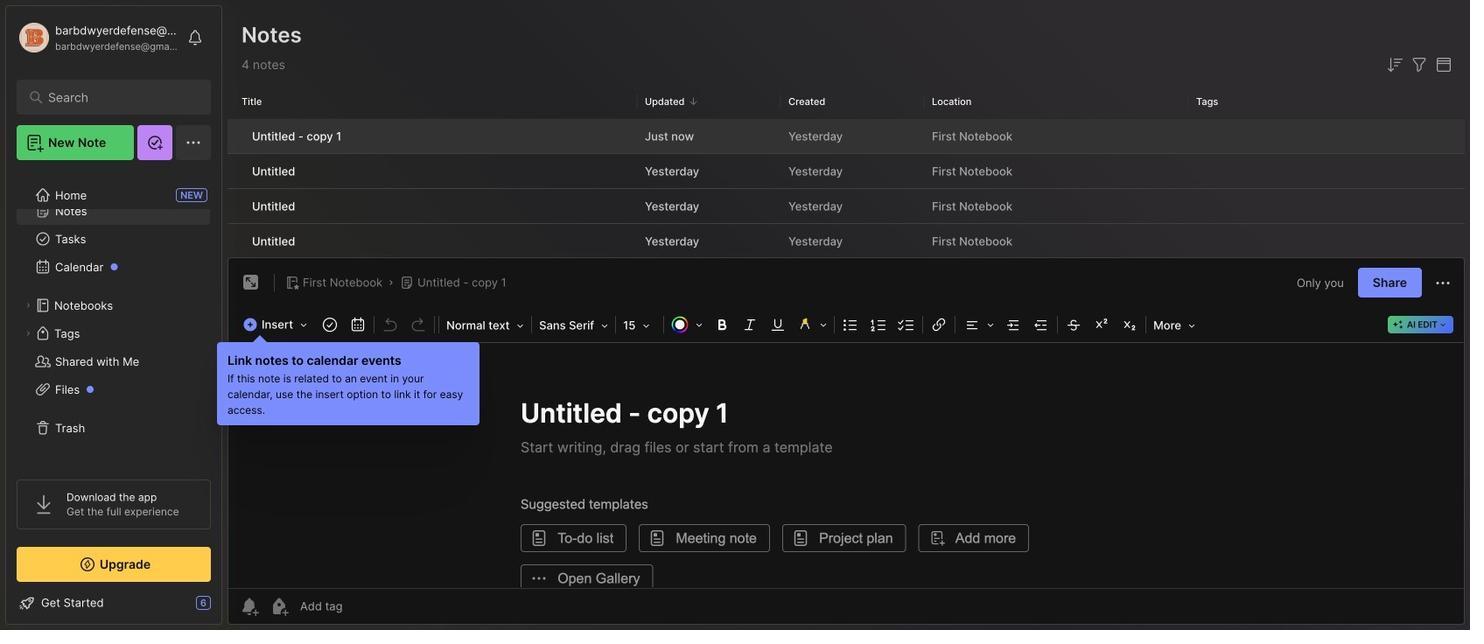 Task type: locate. For each thing, give the bounding box(es) containing it.
main element
[[0, 0, 228, 630]]

expand note image
[[241, 272, 262, 293]]

indent image
[[1001, 312, 1026, 337]]

insert image
[[239, 313, 316, 336]]

none search field inside main element
[[48, 87, 188, 108]]

alignment image
[[958, 312, 1000, 337]]

row group
[[228, 119, 1465, 260]]

numbered list image
[[867, 312, 891, 337]]

add tag image
[[269, 596, 290, 617]]

calendar event image
[[346, 312, 370, 337]]

note window element
[[228, 257, 1465, 625]]

tree
[[6, 169, 221, 464]]

bulleted list image
[[839, 312, 863, 337]]

checklist image
[[895, 312, 919, 337]]

None search field
[[48, 87, 188, 108]]

outdent image
[[1030, 312, 1054, 337]]

Note Editor text field
[[228, 342, 1464, 588]]

underline image
[[766, 312, 791, 337]]

Search text field
[[48, 89, 188, 106]]

font family image
[[534, 313, 614, 336]]

subscript image
[[1118, 312, 1142, 337]]

font size image
[[618, 313, 662, 336]]



Task type: describe. For each thing, give the bounding box(es) containing it.
heading level image
[[441, 313, 530, 336]]

superscript image
[[1090, 312, 1114, 337]]

italic image
[[738, 312, 763, 337]]

highlight image
[[792, 312, 833, 337]]

expand tags image
[[23, 328, 33, 339]]

task image
[[318, 312, 342, 337]]

font color image
[[666, 312, 708, 337]]

expand notebooks image
[[23, 300, 33, 311]]

insert link image
[[927, 312, 952, 337]]

bold image
[[710, 312, 735, 337]]

strikethrough image
[[1062, 312, 1086, 337]]

more image
[[1149, 313, 1201, 336]]

tree inside main element
[[6, 169, 221, 464]]

add a reminder image
[[239, 596, 260, 617]]



Task type: vqa. For each thing, say whether or not it's contained in the screenshot.
The Strikethrough image
yes



